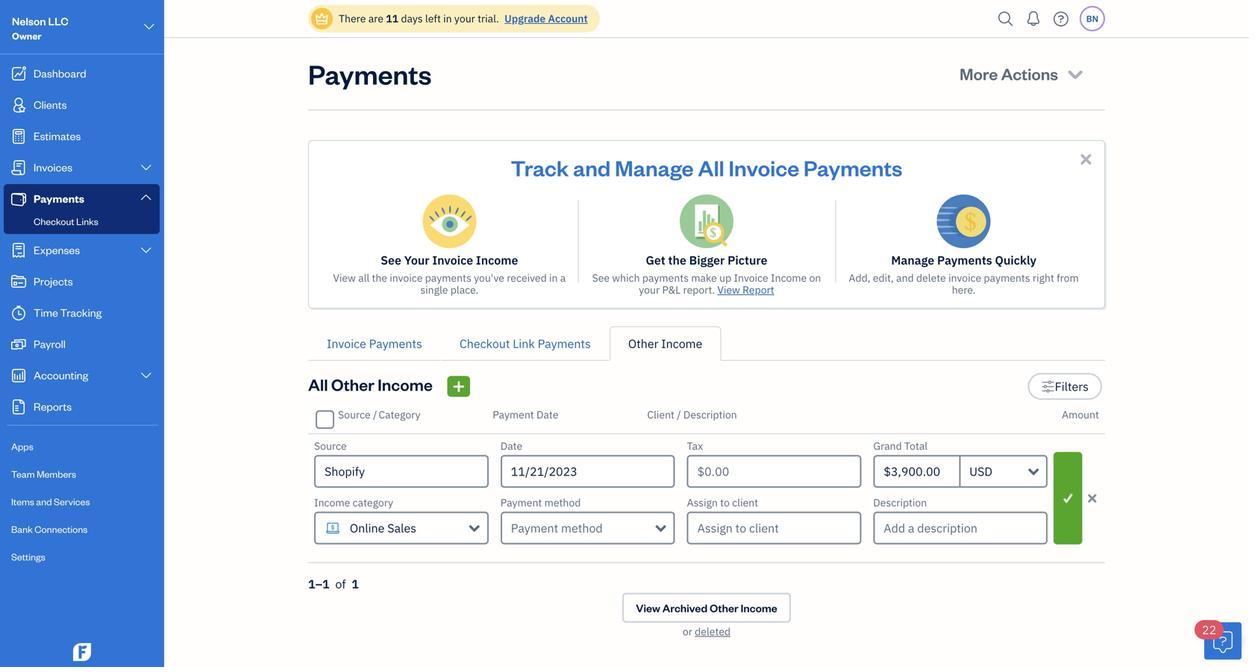 Task type: describe. For each thing, give the bounding box(es) containing it.
1 vertical spatial date
[[501, 440, 523, 453]]

grand total
[[873, 440, 928, 453]]

items
[[11, 496, 34, 508]]

trial.
[[478, 12, 499, 25]]

see which payments make up invoice income on your p&l report.
[[592, 271, 821, 297]]

invoice payments
[[327, 336, 422, 352]]

freshbooks image
[[70, 644, 94, 662]]

expenses
[[34, 243, 80, 257]]

filters button
[[1028, 374, 1102, 400]]

go to help image
[[1049, 8, 1073, 30]]

report
[[743, 283, 774, 297]]

Source text field
[[316, 457, 487, 487]]

expense image
[[10, 243, 28, 258]]

there
[[339, 12, 366, 25]]

team members link
[[4, 462, 160, 488]]

and for services
[[36, 496, 52, 508]]

0 vertical spatial the
[[668, 253, 687, 268]]

time tracking
[[34, 306, 102, 320]]

payments link
[[4, 184, 160, 213]]

you've
[[474, 271, 504, 285]]

manage payments quickly add, edit, and delete invoice payments right from here.
[[849, 253, 1079, 297]]

cancel image
[[1086, 490, 1099, 508]]

track and manage all invoice payments
[[511, 154, 903, 182]]

deleted
[[695, 625, 731, 639]]

deleted link
[[695, 625, 731, 639]]

clients
[[34, 97, 67, 112]]

search image
[[994, 8, 1018, 30]]

1 horizontal spatial date
[[537, 408, 559, 422]]

accounting
[[34, 368, 88, 382]]

chevron large down image for invoices
[[139, 162, 153, 174]]

income category
[[314, 496, 393, 510]]

0 horizontal spatial description
[[684, 408, 737, 422]]

Payment method field
[[501, 512, 675, 545]]

1–1
[[308, 577, 330, 593]]

project image
[[10, 275, 28, 290]]

tax $0.00
[[687, 440, 729, 480]]

0 vertical spatial payment method
[[501, 496, 581, 510]]

see for your
[[381, 253, 401, 268]]

grand
[[873, 440, 902, 453]]

settings link
[[4, 545, 160, 571]]

checkout for checkout links
[[34, 215, 74, 228]]

are
[[368, 12, 384, 25]]

income inside see your invoice income view all the invoice payments you've received in a single place.
[[476, 253, 518, 268]]

main element
[[0, 0, 202, 668]]

other inside "link"
[[710, 602, 739, 616]]

view archived other income
[[636, 602, 777, 616]]

days
[[401, 12, 423, 25]]

invoice inside see which payments make up invoice income on your p&l report.
[[734, 271, 768, 285]]

report.
[[683, 283, 715, 297]]

Assign to client text field
[[689, 514, 860, 544]]

payment method inside field
[[511, 521, 603, 537]]

make
[[691, 271, 717, 285]]

time tracking link
[[4, 299, 160, 328]]

invoices
[[34, 160, 73, 174]]

accounting link
[[4, 361, 160, 391]]

members
[[37, 468, 76, 481]]

link
[[513, 336, 535, 352]]

apps link
[[4, 434, 160, 460]]

payments for add,
[[984, 271, 1030, 285]]

on
[[809, 271, 821, 285]]

there are 11 days left in your trial. upgrade account
[[339, 12, 588, 25]]

reports link
[[4, 393, 160, 422]]

Grand Total (USD) text field
[[873, 456, 961, 488]]

amount
[[1062, 408, 1099, 422]]

money image
[[10, 337, 28, 352]]

0 vertical spatial in
[[443, 12, 452, 25]]

dashboard image
[[10, 66, 28, 81]]

clients link
[[4, 90, 160, 120]]

in inside see your invoice income view all the invoice payments you've received in a single place.
[[549, 271, 558, 285]]

quickly
[[995, 253, 1037, 268]]

settings
[[11, 551, 45, 563]]

apps
[[11, 441, 33, 453]]

0 horizontal spatial your
[[454, 12, 475, 25]]

right
[[1033, 271, 1054, 285]]

account
[[548, 12, 588, 25]]

income inside see which payments make up invoice income on your p&l report.
[[771, 271, 807, 285]]

1
[[352, 577, 359, 593]]

invoice inside see your invoice income view all the invoice payments you've received in a single place.
[[432, 253, 473, 268]]

1–1 of 1
[[308, 577, 359, 593]]

more
[[960, 63, 998, 84]]

see your invoice income view all the invoice payments you've received in a single place.
[[333, 253, 566, 297]]

nelson
[[12, 14, 46, 28]]

/ for category
[[373, 408, 377, 422]]

nelson llc owner
[[12, 14, 69, 42]]

1 horizontal spatial other
[[628, 336, 659, 352]]

1 vertical spatial all
[[308, 374, 328, 396]]

single
[[420, 283, 448, 297]]

save image
[[1055, 490, 1081, 508]]

Description text field
[[873, 512, 1048, 545]]

filters
[[1055, 379, 1089, 395]]

or deleted
[[683, 625, 731, 639]]

add new other income entry image
[[452, 378, 466, 396]]

to
[[720, 496, 730, 510]]

a
[[560, 271, 566, 285]]

income inside "link"
[[741, 602, 777, 616]]

Date in MM/DD/YYYY format text field
[[501, 456, 675, 488]]

total
[[905, 440, 928, 453]]

view for view archived other income
[[636, 602, 660, 616]]

timer image
[[10, 306, 28, 321]]

received
[[507, 271, 547, 285]]

upgrade
[[505, 12, 546, 25]]

p&l
[[662, 283, 681, 297]]

your inside see which payments make up invoice income on your p&l report.
[[639, 283, 660, 297]]

bank
[[11, 524, 33, 536]]

the inside see your invoice income view all the invoice payments you've received in a single place.
[[372, 271, 387, 285]]

invoice inside invoice payments link
[[327, 336, 366, 352]]

source / category
[[338, 408, 421, 422]]

1 vertical spatial other
[[331, 374, 374, 396]]

get the bigger picture image
[[680, 195, 734, 249]]

0 vertical spatial all
[[698, 154, 724, 182]]

get
[[646, 253, 666, 268]]

22
[[1202, 623, 1217, 638]]

0 vertical spatial manage
[[615, 154, 694, 182]]

picture
[[728, 253, 768, 268]]

chevron large down image for payments
[[139, 191, 153, 203]]

from
[[1057, 271, 1079, 285]]

bn button
[[1080, 6, 1105, 31]]

of
[[335, 577, 346, 593]]



Task type: locate. For each thing, give the bounding box(es) containing it.
payments
[[308, 56, 432, 91], [804, 154, 903, 182], [34, 191, 84, 206], [937, 253, 992, 268], [369, 336, 422, 352], [538, 336, 591, 352]]

see your invoice income image
[[423, 195, 476, 249]]

2 / from the left
[[677, 408, 681, 422]]

0 vertical spatial method
[[545, 496, 581, 510]]

description down grand total (usd) text field
[[873, 496, 927, 510]]

view report
[[718, 283, 774, 297]]

0 vertical spatial description
[[684, 408, 737, 422]]

payment image
[[10, 192, 28, 207]]

1 horizontal spatial checkout
[[460, 336, 510, 352]]

usd button
[[961, 456, 1048, 488]]

view left the all
[[333, 271, 356, 285]]

view right 'make'
[[718, 283, 740, 297]]

all down invoice payments on the bottom of page
[[308, 374, 328, 396]]

invoices link
[[4, 153, 160, 183]]

date down payment date button
[[501, 440, 523, 453]]

2 vertical spatial other
[[710, 602, 739, 616]]

all
[[358, 271, 370, 285]]

checkout links link
[[7, 213, 157, 231]]

1 vertical spatial payment
[[501, 496, 542, 510]]

source down source / category
[[314, 440, 347, 453]]

chart image
[[10, 369, 28, 384]]

0 horizontal spatial view
[[333, 271, 356, 285]]

client / description
[[647, 408, 737, 422]]

0 horizontal spatial date
[[501, 440, 523, 453]]

services
[[54, 496, 90, 508]]

Income category field
[[314, 512, 489, 545]]

1 horizontal spatial manage
[[891, 253, 935, 268]]

projects link
[[4, 267, 160, 297]]

and right edit,
[[896, 271, 914, 285]]

settings image
[[1041, 378, 1055, 396]]

and right items
[[36, 496, 52, 508]]

see left which
[[592, 271, 610, 285]]

1 horizontal spatial invoice
[[949, 271, 982, 285]]

and inside items and services link
[[36, 496, 52, 508]]

all other income
[[308, 374, 433, 396]]

which
[[612, 271, 640, 285]]

your left trial. at the left top of the page
[[454, 12, 475, 25]]

method
[[545, 496, 581, 510], [561, 521, 603, 537]]

2 horizontal spatial and
[[896, 271, 914, 285]]

client
[[647, 408, 675, 422]]

client image
[[10, 98, 28, 113]]

0 horizontal spatial in
[[443, 12, 452, 25]]

description up tax
[[684, 408, 737, 422]]

bigger
[[689, 253, 725, 268]]

2 invoice from the left
[[949, 271, 982, 285]]

place.
[[451, 283, 479, 297]]

0 horizontal spatial payments
[[425, 271, 472, 285]]

up
[[720, 271, 732, 285]]

estimate image
[[10, 129, 28, 144]]

0 vertical spatial checkout
[[34, 215, 74, 228]]

1 vertical spatial and
[[896, 271, 914, 285]]

resource center badge image
[[1205, 623, 1242, 660]]

invoice right delete
[[949, 271, 982, 285]]

1 vertical spatial see
[[592, 271, 610, 285]]

and
[[573, 154, 611, 182], [896, 271, 914, 285], [36, 496, 52, 508]]

your left p&l
[[639, 283, 660, 297]]

the right get
[[668, 253, 687, 268]]

income
[[476, 253, 518, 268], [771, 271, 807, 285], [661, 336, 703, 352], [378, 374, 433, 396], [314, 496, 350, 510], [741, 602, 777, 616]]

0 vertical spatial your
[[454, 12, 475, 25]]

0 horizontal spatial manage
[[615, 154, 694, 182]]

1 vertical spatial description
[[873, 496, 927, 510]]

in left a
[[549, 271, 558, 285]]

payment method up payment method field
[[501, 496, 581, 510]]

0 vertical spatial date
[[537, 408, 559, 422]]

payments down get
[[642, 271, 689, 285]]

tracking
[[60, 306, 102, 320]]

payments inside the manage payments quickly add, edit, and delete invoice payments right from here.
[[984, 271, 1030, 285]]

and for manage
[[573, 154, 611, 182]]

invoice inside see your invoice income view all the invoice payments you've received in a single place.
[[390, 271, 423, 285]]

checkout inside main element
[[34, 215, 74, 228]]

invoice
[[729, 154, 800, 182], [432, 253, 473, 268], [734, 271, 768, 285], [327, 336, 366, 352]]

date up date in mm/dd/yyyy format text box
[[537, 408, 559, 422]]

0 vertical spatial other
[[628, 336, 659, 352]]

all
[[698, 154, 724, 182], [308, 374, 328, 396]]

checkout
[[34, 215, 74, 228], [460, 336, 510, 352]]

description
[[684, 408, 737, 422], [873, 496, 927, 510]]

view inside see your invoice income view all the invoice payments you've received in a single place.
[[333, 271, 356, 285]]

source for source / category
[[338, 408, 371, 422]]

1 horizontal spatial your
[[639, 283, 660, 297]]

0 vertical spatial see
[[381, 253, 401, 268]]

your
[[454, 12, 475, 25], [639, 283, 660, 297]]

see for which
[[592, 271, 610, 285]]

invoice payments link
[[308, 327, 441, 361]]

view left archived
[[636, 602, 660, 616]]

payments inside see which payments make up invoice income on your p&l report.
[[642, 271, 689, 285]]

online sales
[[350, 521, 416, 537]]

chevron large down image
[[142, 18, 156, 36], [139, 162, 153, 174], [139, 191, 153, 203], [139, 370, 153, 382]]

track
[[511, 154, 569, 182]]

1 horizontal spatial /
[[677, 408, 681, 422]]

0 horizontal spatial other
[[331, 374, 374, 396]]

3 payments from the left
[[984, 271, 1030, 285]]

checkout link payments link
[[441, 327, 610, 361]]

see inside see your invoice income view all the invoice payments you've received in a single place.
[[381, 253, 401, 268]]

1 horizontal spatial the
[[668, 253, 687, 268]]

items and services
[[11, 496, 90, 508]]

2 horizontal spatial other
[[710, 602, 739, 616]]

get the bigger picture
[[646, 253, 768, 268]]

0 vertical spatial payment
[[493, 408, 534, 422]]

1 vertical spatial your
[[639, 283, 660, 297]]

report image
[[10, 400, 28, 415]]

invoice
[[390, 271, 423, 285], [949, 271, 982, 285]]

bank connections
[[11, 524, 88, 536]]

online
[[350, 521, 385, 537]]

$0.00
[[697, 464, 729, 480]]

chevron large down image
[[139, 245, 153, 257]]

notifications image
[[1022, 4, 1046, 34]]

manage inside the manage payments quickly add, edit, and delete invoice payments right from here.
[[891, 253, 935, 268]]

0 vertical spatial and
[[573, 154, 611, 182]]

payment date button
[[493, 408, 559, 422]]

2 vertical spatial and
[[36, 496, 52, 508]]

invoice inside the manage payments quickly add, edit, and delete invoice payments right from here.
[[949, 271, 982, 285]]

method inside field
[[561, 521, 603, 537]]

or
[[683, 625, 692, 639]]

1 horizontal spatial view
[[636, 602, 660, 616]]

source for source
[[314, 440, 347, 453]]

view for view report
[[718, 283, 740, 297]]

the
[[668, 253, 687, 268], [372, 271, 387, 285]]

method up payment method field
[[545, 496, 581, 510]]

dashboard
[[34, 66, 86, 80]]

method down date in mm/dd/yyyy format text box
[[561, 521, 603, 537]]

owner
[[12, 29, 42, 42]]

2 horizontal spatial payments
[[984, 271, 1030, 285]]

checkout link payments
[[460, 336, 591, 352]]

edit,
[[873, 271, 894, 285]]

payments inside main element
[[34, 191, 84, 206]]

more actions button
[[946, 56, 1099, 92]]

payroll link
[[4, 330, 160, 360]]

1 vertical spatial payment method
[[511, 521, 603, 537]]

checkout for checkout link payments
[[460, 336, 510, 352]]

checkout up expenses
[[34, 215, 74, 228]]

manage payments quickly image
[[937, 195, 991, 249]]

1 vertical spatial in
[[549, 271, 558, 285]]

1 horizontal spatial description
[[873, 496, 927, 510]]

payment method down date in mm/dd/yyyy format text box
[[511, 521, 603, 537]]

expenses link
[[4, 236, 160, 266]]

client
[[732, 496, 758, 510]]

invoice for payments
[[949, 271, 982, 285]]

0 horizontal spatial checkout
[[34, 215, 74, 228]]

payment inside field
[[511, 521, 558, 537]]

1 horizontal spatial see
[[592, 271, 610, 285]]

your
[[404, 253, 430, 268]]

add,
[[849, 271, 871, 285]]

llc
[[48, 14, 69, 28]]

1 vertical spatial manage
[[891, 253, 935, 268]]

all up "get the bigger picture"
[[698, 154, 724, 182]]

chevron large down image for accounting
[[139, 370, 153, 382]]

1 payments from the left
[[425, 271, 472, 285]]

invoice down your
[[390, 271, 423, 285]]

checkout left "link"
[[460, 336, 510, 352]]

1 horizontal spatial in
[[549, 271, 558, 285]]

1 / from the left
[[373, 408, 377, 422]]

source down all other income
[[338, 408, 371, 422]]

links
[[76, 215, 98, 228]]

1 horizontal spatial and
[[573, 154, 611, 182]]

payments inside see your invoice income view all the invoice payments you've received in a single place.
[[425, 271, 472, 285]]

view archived other income link
[[623, 594, 791, 624]]

0 horizontal spatial see
[[381, 253, 401, 268]]

/ left category
[[373, 408, 377, 422]]

other income
[[628, 336, 703, 352]]

invoice for your
[[390, 271, 423, 285]]

items and services link
[[4, 490, 160, 516]]

payments down your
[[425, 271, 472, 285]]

payroll
[[34, 337, 66, 351]]

sales
[[387, 521, 416, 537]]

manage
[[615, 154, 694, 182], [891, 253, 935, 268]]

2 payments from the left
[[642, 271, 689, 285]]

estimates
[[34, 129, 81, 143]]

0 horizontal spatial invoice
[[390, 271, 423, 285]]

/ for description
[[677, 408, 681, 422]]

archived
[[663, 602, 708, 616]]

$0.00 button
[[687, 456, 862, 488]]

1 horizontal spatial payments
[[642, 271, 689, 285]]

payments down quickly
[[984, 271, 1030, 285]]

chevron large down image inside "accounting" link
[[139, 370, 153, 382]]

left
[[425, 12, 441, 25]]

in right left
[[443, 12, 452, 25]]

payment date
[[493, 408, 559, 422]]

1 vertical spatial source
[[314, 440, 347, 453]]

1 vertical spatial checkout
[[460, 336, 510, 352]]

1 vertical spatial the
[[372, 271, 387, 285]]

other up source / category
[[331, 374, 374, 396]]

0 horizontal spatial the
[[372, 271, 387, 285]]

chevron large down image inside payments link
[[139, 191, 153, 203]]

tax
[[687, 440, 703, 453]]

dashboard link
[[4, 59, 160, 89]]

see left your
[[381, 253, 401, 268]]

assign to client
[[687, 496, 758, 510]]

estimates link
[[4, 122, 160, 152]]

and inside the manage payments quickly add, edit, and delete invoice payments right from here.
[[896, 271, 914, 285]]

bn
[[1086, 13, 1099, 25]]

2 vertical spatial payment
[[511, 521, 558, 537]]

other up deleted
[[710, 602, 739, 616]]

bank connections link
[[4, 517, 160, 543]]

amount button
[[1062, 408, 1099, 422]]

the right the all
[[372, 271, 387, 285]]

connections
[[35, 524, 88, 536]]

other income link
[[610, 327, 721, 361]]

crown image
[[314, 11, 330, 26]]

payment
[[493, 408, 534, 422], [501, 496, 542, 510], [511, 521, 558, 537]]

0 horizontal spatial /
[[373, 408, 377, 422]]

2 horizontal spatial view
[[718, 283, 740, 297]]

see inside see which payments make up invoice income on your p&l report.
[[592, 271, 610, 285]]

payments
[[425, 271, 472, 285], [642, 271, 689, 285], [984, 271, 1030, 285]]

1 horizontal spatial all
[[698, 154, 724, 182]]

chevrondown image
[[1065, 63, 1086, 84]]

close image
[[1078, 151, 1095, 168]]

0 horizontal spatial all
[[308, 374, 328, 396]]

0 vertical spatial source
[[338, 408, 371, 422]]

payments inside the manage payments quickly add, edit, and delete invoice payments right from here.
[[937, 253, 992, 268]]

and right track
[[573, 154, 611, 182]]

0 horizontal spatial and
[[36, 496, 52, 508]]

1 invoice from the left
[[390, 271, 423, 285]]

invoice image
[[10, 160, 28, 175]]

1 vertical spatial method
[[561, 521, 603, 537]]

actions
[[1001, 63, 1058, 84]]

11
[[386, 12, 399, 25]]

category
[[379, 408, 421, 422]]

reports
[[34, 400, 72, 414]]

view inside view archived other income "link"
[[636, 602, 660, 616]]

other down which
[[628, 336, 659, 352]]

chevron large down image inside invoices link
[[139, 162, 153, 174]]

payments for income
[[425, 271, 472, 285]]

/ right client
[[677, 408, 681, 422]]

more actions
[[960, 63, 1058, 84]]



Task type: vqa. For each thing, say whether or not it's contained in the screenshot.
"logging"
no



